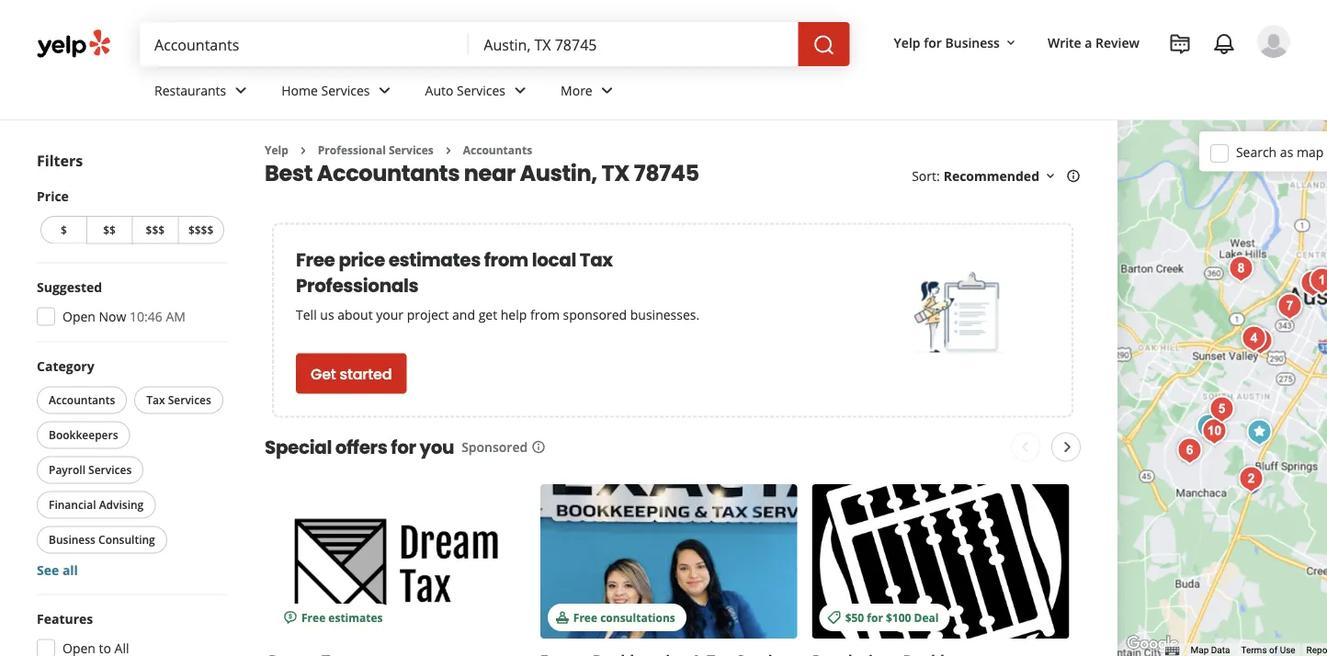 Task type: locate. For each thing, give the bounding box(es) containing it.
free
[[296, 247, 335, 272], [301, 609, 326, 624], [573, 609, 597, 624]]

tax right accountants button
[[146, 392, 165, 408]]

1 horizontal spatial none field
[[484, 34, 784, 54]]

search image
[[813, 34, 835, 56]]

services for payroll services
[[88, 462, 132, 477]]

accountants right 16 chevron right v2 icon
[[463, 142, 532, 158]]

1 horizontal spatial estimates
[[388, 247, 481, 272]]

1 vertical spatial for
[[391, 434, 416, 460]]

2 horizontal spatial 24 chevron down v2 image
[[596, 79, 618, 101]]

1 horizontal spatial tax
[[580, 247, 613, 272]]

free right 16 free estimates v2 icon
[[301, 609, 326, 624]]

use
[[1280, 645, 1296, 656]]

suggested
[[37, 278, 102, 296]]

review
[[1096, 34, 1140, 51]]

you
[[420, 434, 454, 460]]

0 horizontal spatial accountants
[[49, 392, 115, 408]]

1 vertical spatial from
[[530, 306, 560, 323]]

project
[[407, 306, 449, 323]]

none field up home
[[154, 34, 454, 54]]

2 none field from the left
[[484, 34, 784, 54]]

24 chevron down v2 image right the 'restaurants'
[[230, 79, 252, 101]]

0 horizontal spatial estimates
[[328, 609, 383, 624]]

dimov tax specialists image
[[1304, 262, 1327, 299], [1304, 262, 1327, 299]]

see
[[37, 562, 59, 579]]

0 vertical spatial group
[[31, 278, 228, 331]]

free left price
[[296, 247, 335, 272]]

0 horizontal spatial business
[[49, 532, 96, 547]]

0 horizontal spatial from
[[484, 247, 528, 272]]

sort:
[[912, 167, 940, 185]]

services up "advising"
[[88, 462, 132, 477]]

tax right local
[[580, 247, 613, 272]]

group
[[31, 278, 228, 331], [33, 357, 228, 579]]

business left 16 chevron down v2 image
[[945, 34, 1000, 51]]

2 horizontal spatial for
[[924, 34, 942, 51]]

for left you
[[391, 434, 416, 460]]

16 chevron down v2 image
[[1004, 36, 1018, 50]]

$$ button
[[86, 216, 132, 244]]

projects image
[[1169, 33, 1191, 55]]

16 info v2 image for special offers for you
[[531, 440, 546, 455]]

free for consultations
[[573, 609, 597, 624]]

1 vertical spatial tax
[[146, 392, 165, 408]]

repo
[[1307, 645, 1327, 656]]

16 info v2 image right 16 chevron down v2 icon
[[1066, 169, 1081, 184]]

1 horizontal spatial business
[[945, 34, 1000, 51]]

payroll services button
[[37, 456, 144, 484]]

24 chevron down v2 image inside restaurants link
[[230, 79, 252, 101]]

from left local
[[484, 247, 528, 272]]

repo link
[[1307, 645, 1327, 656]]

services down 'am'
[[168, 392, 211, 408]]

16 chevron down v2 image
[[1043, 169, 1058, 184]]

for inside button
[[924, 34, 942, 51]]

0 vertical spatial estimates
[[388, 247, 481, 272]]

a
[[1085, 34, 1092, 51]]

sponsored
[[563, 306, 627, 323]]

get started
[[311, 363, 392, 384]]

services left 16 chevron right v2 icon
[[389, 142, 434, 158]]

1 vertical spatial group
[[33, 357, 228, 579]]

map data button
[[1191, 644, 1230, 656]]

0 horizontal spatial none field
[[154, 34, 454, 54]]

see all button
[[37, 562, 78, 579]]

1 horizontal spatial 24 chevron down v2 image
[[374, 79, 396, 101]]

0 vertical spatial 16 info v2 image
[[1066, 169, 1081, 184]]

businesses.
[[630, 306, 700, 323]]

search as map m
[[1236, 143, 1327, 161]]

0 vertical spatial business
[[945, 34, 1000, 51]]

1 horizontal spatial yelp
[[894, 34, 921, 51]]

map
[[1297, 143, 1324, 161]]

auto services
[[425, 81, 506, 99]]

data
[[1211, 645, 1230, 656]]

tell
[[296, 306, 317, 323]]

16 info v2 image
[[1066, 169, 1081, 184], [531, 440, 546, 455]]

home services
[[281, 81, 370, 99]]

1 horizontal spatial 16 info v2 image
[[1066, 169, 1081, 184]]

yelp inside button
[[894, 34, 921, 51]]

24 chevron down v2 image right more
[[596, 79, 618, 101]]

walker glantz - austin image
[[1294, 265, 1327, 302]]

0 vertical spatial tax
[[580, 247, 613, 272]]

consultations
[[600, 609, 675, 624]]

bookkeepers button
[[37, 421, 130, 449]]

1 horizontal spatial accountants
[[317, 158, 460, 188]]

16 free estimates v2 image
[[283, 610, 298, 625]]

near
[[464, 158, 515, 188]]

special offers for you
[[265, 434, 454, 460]]

tax services button
[[134, 386, 223, 414]]

free for estimates
[[301, 609, 326, 624]]

16 chevron right v2 image
[[441, 143, 456, 158]]

1 none field from the left
[[154, 34, 454, 54]]

accountants
[[463, 142, 532, 158], [317, 158, 460, 188], [49, 392, 115, 408]]

accountants link
[[463, 142, 532, 158]]

for
[[924, 34, 942, 51], [391, 434, 416, 460], [867, 609, 883, 624]]

group containing category
[[33, 357, 228, 579]]

from right help
[[530, 306, 560, 323]]

16 chevron right v2 image
[[296, 143, 310, 158]]

2 24 chevron down v2 image from the left
[[374, 79, 396, 101]]

tax
[[580, 247, 613, 272], [146, 392, 165, 408]]

business up "all"
[[49, 532, 96, 547]]

free inside free price estimates from local tax professionals tell us about your project and get help from sponsored businesses.
[[296, 247, 335, 272]]

terms of use
[[1241, 645, 1296, 656]]

map region
[[1098, 15, 1327, 656]]

estimates
[[388, 247, 481, 272], [328, 609, 383, 624]]

advising
[[99, 497, 144, 512]]

2 horizontal spatial accountants
[[463, 142, 532, 158]]

local
[[532, 247, 576, 272]]

3 24 chevron down v2 image from the left
[[596, 79, 618, 101]]

0 vertical spatial yelp
[[894, 34, 921, 51]]

started
[[340, 363, 392, 384]]

16 info v2 image right sponsored
[[531, 440, 546, 455]]

16 deal v2 image
[[827, 610, 842, 625]]

home services link
[[267, 66, 410, 119]]

24 chevron down v2 image inside the more link
[[596, 79, 618, 101]]

auto
[[425, 81, 453, 99]]

yelp for business
[[894, 34, 1000, 51]]

16 info v2 image for best accountants near austin, tx 78745
[[1066, 169, 1081, 184]]

financial advising
[[49, 497, 144, 512]]

yelp left 16 chevron right v2 image
[[265, 142, 288, 158]]

best accountants near austin, tx 78745
[[265, 158, 699, 188]]

0 horizontal spatial 16 info v2 image
[[531, 440, 546, 455]]

services right home
[[321, 81, 370, 99]]

1 24 chevron down v2 image from the left
[[230, 79, 252, 101]]

deal
[[914, 609, 939, 624]]

payroll
[[49, 462, 85, 477]]

1 vertical spatial yelp
[[265, 142, 288, 158]]

get started button
[[296, 353, 407, 394]]

estimates right 16 free estimates v2 icon
[[328, 609, 383, 624]]

accountants up "bookkeepers"
[[49, 392, 115, 408]]

free price estimates from local tax professionals image
[[914, 268, 1006, 360]]

auto services link
[[410, 66, 546, 119]]

24 chevron down v2 image
[[230, 79, 252, 101], [374, 79, 396, 101], [596, 79, 618, 101]]

search
[[1236, 143, 1277, 161]]

None search field
[[140, 22, 853, 66]]

price group
[[37, 187, 228, 248]]

24 chevron down v2 image left auto
[[374, 79, 396, 101]]

0 horizontal spatial yelp
[[265, 142, 288, 158]]

notifications image
[[1213, 33, 1235, 55]]

estimates up project
[[388, 247, 481, 272]]

as
[[1280, 143, 1293, 161]]

business
[[945, 34, 1000, 51], [49, 532, 96, 547]]

None field
[[154, 34, 454, 54], [484, 34, 784, 54]]

for left 16 chevron down v2 image
[[924, 34, 942, 51]]

austin,
[[520, 158, 597, 188]]

1 vertical spatial business
[[49, 532, 96, 547]]

best
[[265, 158, 313, 188]]

get
[[479, 306, 497, 323]]

0 horizontal spatial 24 chevron down v2 image
[[230, 79, 252, 101]]

0 vertical spatial for
[[924, 34, 942, 51]]

yelp
[[894, 34, 921, 51], [265, 142, 288, 158]]

1 horizontal spatial for
[[867, 609, 883, 624]]

financial
[[49, 497, 96, 512]]

all
[[62, 562, 78, 579]]

recommended button
[[944, 167, 1058, 185]]

financial advising button
[[37, 491, 156, 519]]

yelp right search image
[[894, 34, 921, 51]]

1 vertical spatial 16 info v2 image
[[531, 440, 546, 455]]

2 vertical spatial for
[[867, 609, 883, 624]]

0 horizontal spatial tax
[[146, 392, 165, 408]]

services left 24 chevron down v2 image
[[457, 81, 506, 99]]

10:46
[[130, 308, 163, 325]]

cor bookkeeping & consulting image
[[1272, 288, 1308, 325], [1272, 288, 1308, 325]]

none field up the more link
[[484, 34, 784, 54]]

free for price
[[296, 247, 335, 272]]

1 vertical spatial estimates
[[328, 609, 383, 624]]

tx
[[602, 158, 630, 188]]

from
[[484, 247, 528, 272], [530, 306, 560, 323]]

write a review link
[[1040, 26, 1147, 59]]

accountants right 16 chevron right v2 image
[[317, 158, 460, 188]]

keyboard shortcuts image
[[1165, 647, 1180, 656]]

1 horizontal spatial from
[[530, 306, 560, 323]]

tax inside button
[[146, 392, 165, 408]]

free right 16 free consultations v2 icon
[[573, 609, 597, 624]]

ruby a. image
[[1257, 25, 1290, 58]]

am
[[166, 308, 186, 325]]

24 chevron down v2 image inside home services link
[[374, 79, 396, 101]]

$50 for $100 deal link
[[812, 484, 1069, 638]]

for right $50
[[867, 609, 883, 624]]

exacta bookkeeping & tax services image
[[1241, 414, 1278, 451]]



Task type: vqa. For each thing, say whether or not it's contained in the screenshot.
Mexican "button"
no



Task type: describe. For each thing, give the bounding box(es) containing it.
google image
[[1122, 632, 1183, 656]]

Find text field
[[154, 34, 454, 54]]

business inside the business consulting button
[[49, 532, 96, 547]]

0 horizontal spatial for
[[391, 434, 416, 460]]

special
[[265, 434, 332, 460]]

business consulting button
[[37, 526, 167, 554]]

for for $50
[[867, 609, 883, 624]]

insogna cpa image
[[1223, 250, 1260, 287]]

recommended
[[944, 167, 1039, 185]]

yelp for yelp 'link' on the left
[[265, 142, 288, 158]]

blaine gary cpa image
[[1236, 320, 1272, 357]]

get
[[311, 363, 336, 384]]

group containing suggested
[[31, 278, 228, 331]]

next image
[[1056, 436, 1078, 458]]

24 chevron down v2 image for more
[[596, 79, 618, 101]]

accountants inside button
[[49, 392, 115, 408]]

professionals
[[296, 272, 418, 298]]

tax services
[[146, 392, 211, 408]]

none field 'find'
[[154, 34, 454, 54]]

professional
[[318, 142, 386, 158]]

estimates inside free price estimates from local tax professionals tell us about your project and get help from sponsored businesses.
[[388, 247, 481, 272]]

$50 for $100 deal
[[845, 609, 939, 624]]

your
[[376, 306, 404, 323]]

revolutions bookkeepers image
[[1191, 409, 1227, 445]]

$$
[[103, 222, 116, 238]]

$$$$
[[188, 222, 214, 238]]

us
[[320, 306, 334, 323]]

of
[[1269, 645, 1278, 656]]

map
[[1191, 645, 1209, 656]]

78745
[[634, 158, 699, 188]]

see all
[[37, 562, 78, 579]]

help
[[501, 306, 527, 323]]

category
[[37, 358, 94, 375]]

write a review
[[1048, 34, 1140, 51]]

write
[[1048, 34, 1081, 51]]

yelp for business button
[[887, 26, 1026, 59]]

yelp for yelp for business
[[894, 34, 921, 51]]

now
[[99, 308, 126, 325]]

Near text field
[[484, 34, 784, 54]]

user actions element
[[879, 23, 1316, 136]]

16 free consultations v2 image
[[555, 610, 570, 625]]

features
[[37, 610, 93, 628]]

filters
[[37, 151, 83, 170]]

24 chevron down v2 image for restaurants
[[230, 79, 252, 101]]

terms of use link
[[1241, 645, 1296, 656]]

24 chevron down v2 image for home services
[[374, 79, 396, 101]]

$$$$ button
[[178, 216, 224, 244]]

bookkeepers
[[49, 427, 118, 443]]

more
[[561, 81, 593, 99]]

for for yelp
[[924, 34, 942, 51]]

open now 10:46 am
[[62, 308, 186, 325]]

0 vertical spatial from
[[484, 247, 528, 272]]

amy l taylor & company image
[[1204, 391, 1240, 428]]

sweeten cpa image
[[1196, 413, 1233, 450]]

$
[[61, 222, 67, 238]]

onion creek tax service image
[[1233, 461, 1270, 498]]

payroll services
[[49, 462, 132, 477]]

offers
[[335, 434, 387, 460]]

accountants button
[[37, 386, 127, 414]]

home
[[281, 81, 318, 99]]

none field near
[[484, 34, 784, 54]]

services for professional services
[[389, 142, 434, 158]]

m
[[1327, 143, 1327, 161]]

business consulting
[[49, 532, 155, 547]]

free consultations link
[[540, 484, 797, 638]]

tax inside free price estimates from local tax professionals tell us about your project and get help from sponsored businesses.
[[580, 247, 613, 272]]

free estimates link
[[268, 484, 526, 638]]

$50
[[845, 609, 864, 624]]

sponsored
[[461, 438, 528, 456]]

$$$ button
[[132, 216, 178, 244]]

heston tax co image
[[1242, 323, 1279, 360]]

business inside yelp for business button
[[945, 34, 1000, 51]]

services for home services
[[321, 81, 370, 99]]

mulko accounting,taxation & consulting image
[[1304, 263, 1327, 300]]

$100
[[886, 609, 911, 624]]

free price estimates from local tax professionals tell us about your project and get help from sponsored businesses.
[[296, 247, 700, 323]]

business categories element
[[140, 66, 1290, 119]]

features group
[[31, 610, 228, 656]]

yelp link
[[265, 142, 288, 158]]

previous image
[[1014, 436, 1036, 458]]

howe & romero, cpas image
[[1171, 432, 1208, 469]]

professional services link
[[318, 142, 434, 158]]

price
[[339, 247, 385, 272]]

terms
[[1241, 645, 1267, 656]]

restaurants
[[154, 81, 226, 99]]

free consultations
[[573, 609, 675, 624]]

$$$
[[146, 222, 165, 238]]

24 chevron down v2 image
[[509, 79, 531, 101]]

services for auto services
[[457, 81, 506, 99]]

consulting
[[98, 532, 155, 547]]

$ button
[[40, 216, 86, 244]]

services for tax services
[[168, 392, 211, 408]]

price
[[37, 187, 69, 204]]

map data
[[1191, 645, 1230, 656]]

professional services
[[318, 142, 434, 158]]

open
[[62, 308, 96, 325]]

free estimates
[[301, 609, 383, 624]]

restaurants link
[[140, 66, 267, 119]]



